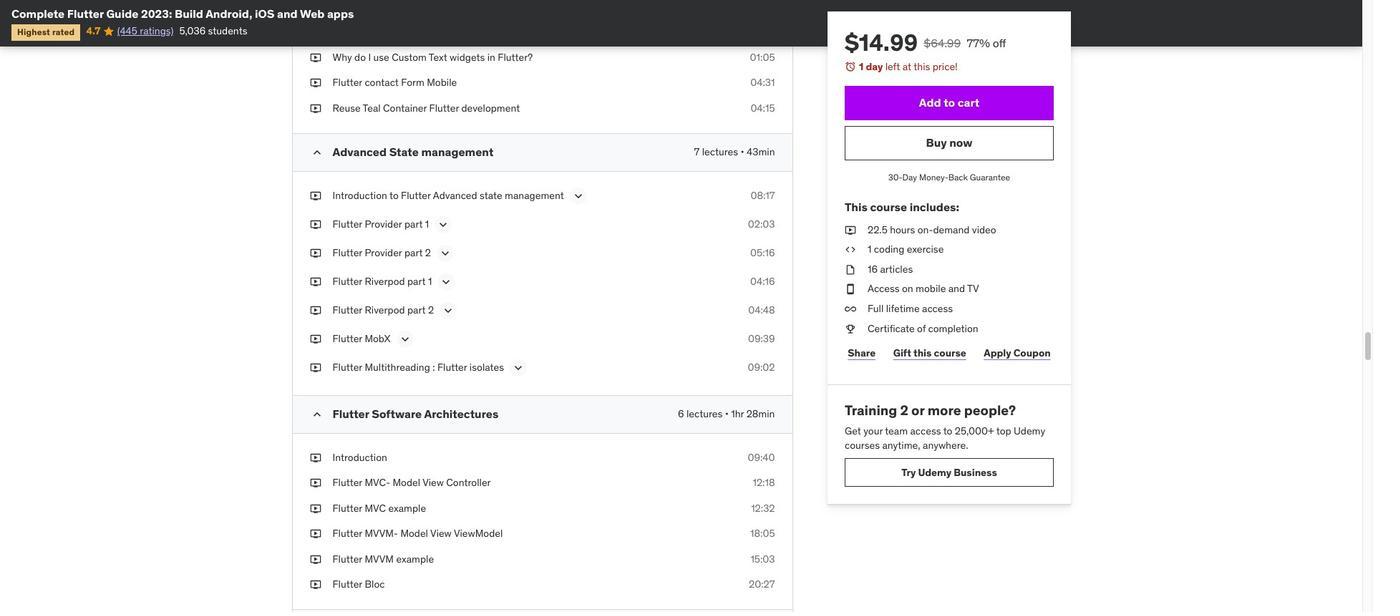 Task type: locate. For each thing, give the bounding box(es) containing it.
1 vertical spatial this
[[914, 346, 932, 359]]

flutter up the reuse
[[333, 76, 362, 89]]

2 introduction from the top
[[333, 451, 387, 464]]

show lecture description image right 'flutter riverpod part 1'
[[439, 275, 454, 289]]

1 vertical spatial access
[[910, 425, 941, 438]]

advanced
[[333, 144, 387, 159], [433, 189, 477, 202]]

state
[[389, 144, 419, 159]]

flutter for flutter software architectures
[[333, 406, 369, 421]]

xsmall image
[[310, 76, 321, 90], [845, 223, 856, 237], [845, 243, 856, 257], [845, 263, 856, 277], [310, 275, 321, 289], [310, 332, 321, 346], [310, 451, 321, 465], [310, 502, 321, 516], [310, 527, 321, 541], [310, 578, 321, 592]]

2 small image from the top
[[310, 407, 324, 421]]

in
[[488, 51, 496, 64]]

0 vertical spatial this
[[914, 60, 930, 73]]

2 provider from the top
[[365, 246, 402, 259]]

small image
[[310, 145, 324, 159], [310, 407, 324, 421]]

lectures for advanced state management
[[702, 145, 738, 158]]

udemy inside training 2 or more people? get your team access to 25,000+ top udemy courses anytime, anywhere.
[[1014, 425, 1045, 438]]

1 right alarm icon
[[859, 60, 864, 73]]

small image for advanced state management
[[310, 145, 324, 159]]

flutter down flutter provider part 2 in the left top of the page
[[333, 275, 362, 288]]

0 vertical spatial model
[[393, 476, 420, 489]]

1 vertical spatial udemy
[[918, 466, 952, 479]]

highest
[[17, 27, 50, 38]]

model
[[393, 476, 420, 489], [401, 527, 428, 540]]

contact
[[365, 76, 399, 89]]

view for controller
[[423, 476, 444, 489]]

0 vertical spatial introduction
[[333, 189, 387, 202]]

2 this from the top
[[914, 346, 932, 359]]

2 left the or
[[900, 402, 908, 419]]

view for viewmodel
[[430, 527, 452, 540]]

guarantee
[[970, 172, 1010, 182]]

and left 'tv'
[[948, 282, 965, 295]]

18:05
[[751, 527, 775, 540]]

example
[[389, 502, 426, 515], [396, 553, 434, 566]]

model right mvvm-
[[401, 527, 428, 540]]

provider for 1
[[365, 217, 402, 230]]

software
[[372, 406, 422, 421]]

management up the introduction to flutter advanced state management at the top
[[421, 144, 494, 159]]

show lecture description image for flutter provider part 2
[[438, 246, 453, 260]]

0 vertical spatial lectures
[[702, 145, 738, 158]]

1 provider from the top
[[365, 217, 402, 230]]

1 horizontal spatial advanced
[[433, 189, 477, 202]]

2 vertical spatial show lecture description image
[[441, 303, 456, 318]]

access on mobile and tv
[[868, 282, 979, 295]]

guide
[[106, 6, 139, 21]]

course
[[870, 200, 907, 214], [934, 346, 966, 359]]

flutter left software
[[333, 406, 369, 421]]

lectures right "6"
[[687, 407, 723, 420]]

web
[[300, 6, 325, 21]]

0 vertical spatial 2
[[425, 246, 431, 259]]

access
[[868, 282, 900, 295]]

show lecture description image down the introduction to flutter advanced state management at the top
[[438, 246, 453, 260]]

flutter left 'mobx'
[[333, 332, 362, 345]]

0 vertical spatial management
[[421, 144, 494, 159]]

certificate of completion
[[868, 322, 978, 335]]

example for flutter mvc example
[[389, 502, 426, 515]]

flutter for flutter riverpod part 2
[[333, 303, 362, 316]]

7 lectures • 43min
[[694, 145, 775, 158]]

management
[[421, 144, 494, 159], [505, 189, 564, 202]]

1 horizontal spatial management
[[505, 189, 564, 202]]

1
[[859, 60, 864, 73], [425, 217, 429, 230], [868, 243, 872, 256], [428, 275, 432, 288]]

development
[[462, 102, 520, 115]]

part for flutter riverpod part 1
[[408, 275, 426, 288]]

4.7
[[86, 25, 101, 38]]

1 horizontal spatial •
[[741, 145, 745, 158]]

udemy right try
[[918, 466, 952, 479]]

0 vertical spatial provider
[[365, 217, 402, 230]]

2 down 'flutter riverpod part 1'
[[428, 303, 434, 316]]

1 vertical spatial example
[[396, 553, 434, 566]]

example down flutter mvc- model view controller at bottom
[[389, 502, 426, 515]]

flutter for flutter provider part 2
[[333, 246, 362, 259]]

course down the completion
[[934, 346, 966, 359]]

try
[[902, 466, 916, 479]]

access down mobile
[[922, 302, 953, 315]]

1 vertical spatial •
[[725, 407, 729, 420]]

1 introduction from the top
[[333, 189, 387, 202]]

2
[[425, 246, 431, 259], [428, 303, 434, 316], [900, 402, 908, 419]]

1 vertical spatial small image
[[310, 407, 324, 421]]

to up "anywhere."
[[943, 425, 953, 438]]

1 riverpod from the top
[[365, 275, 405, 288]]

gift this course link
[[890, 339, 969, 368]]

flutter down flutter mobx
[[333, 361, 362, 374]]

2 vertical spatial 2
[[900, 402, 908, 419]]

flutter provider part 2
[[333, 246, 431, 259]]

gift
[[893, 346, 911, 359]]

1 horizontal spatial and
[[948, 282, 965, 295]]

2 riverpod from the top
[[365, 303, 405, 316]]

reuse
[[333, 102, 361, 115]]

part up 'flutter riverpod part 1'
[[405, 246, 423, 259]]

flutter for flutter riverpod part 1
[[333, 275, 362, 288]]

apply coupon button
[[981, 339, 1054, 368]]

1 vertical spatial 2
[[428, 303, 434, 316]]

0 vertical spatial example
[[389, 502, 426, 515]]

1 vertical spatial lectures
[[687, 407, 723, 420]]

this right at
[[914, 60, 930, 73]]

1 vertical spatial riverpod
[[365, 303, 405, 316]]

left
[[885, 60, 900, 73]]

lectures right 7
[[702, 145, 738, 158]]

part up flutter provider part 2 in the left top of the page
[[405, 217, 423, 230]]

to left cart
[[944, 95, 955, 110]]

0 horizontal spatial advanced
[[333, 144, 387, 159]]

gift this course
[[893, 346, 966, 359]]

flutter mvvm- model view viewmodel
[[333, 527, 503, 540]]

reuse teal container flutter development
[[333, 102, 520, 115]]

riverpod for 1
[[365, 275, 405, 288]]

or
[[911, 402, 925, 419]]

0 vertical spatial view
[[423, 476, 444, 489]]

1 vertical spatial advanced
[[433, 189, 477, 202]]

access down the or
[[910, 425, 941, 438]]

udemy right top
[[1014, 425, 1045, 438]]

show lecture description image for flutter provider part 1
[[436, 217, 451, 232]]

25,000+
[[955, 425, 994, 438]]

business
[[954, 466, 997, 479]]

• left 1hr
[[725, 407, 729, 420]]

1 day left at this price!
[[859, 60, 958, 73]]

flutter up flutter provider part 2 in the left top of the page
[[333, 217, 362, 230]]

flutter left the bloc
[[333, 578, 362, 591]]

exercise
[[907, 243, 944, 256]]

advanced left the state
[[333, 144, 387, 159]]

flutter up flutter mobx
[[333, 303, 362, 316]]

30-day money-back guarantee
[[888, 172, 1010, 182]]

09:39
[[748, 332, 775, 345]]

1 vertical spatial introduction
[[333, 451, 387, 464]]

mvc-
[[365, 476, 390, 489]]

0 vertical spatial course
[[870, 200, 907, 214]]

6 lectures • 1hr 28min
[[678, 407, 775, 420]]

flutter for flutter provider part 1
[[333, 217, 362, 230]]

2023:
[[141, 6, 172, 21]]

show lecture description image
[[571, 189, 586, 203], [436, 217, 451, 232], [398, 332, 412, 346], [511, 361, 526, 375]]

flutter contact form mobile
[[333, 76, 457, 89]]

0 vertical spatial and
[[277, 6, 298, 21]]

now
[[949, 135, 973, 150]]

full lifetime access
[[868, 302, 953, 315]]

why
[[333, 51, 352, 64]]

• for advanced state management
[[741, 145, 745, 158]]

add to cart
[[919, 95, 980, 110]]

course up 22.5
[[870, 200, 907, 214]]

flutter left mvvm-
[[333, 527, 362, 540]]

30-
[[888, 172, 903, 182]]

to inside training 2 or more people? get your team access to 25,000+ top udemy courses anytime, anywhere.
[[943, 425, 953, 438]]

flutter for flutter contact form mobile
[[333, 76, 362, 89]]

0 vertical spatial small image
[[310, 145, 324, 159]]

flutter left 'mvc-'
[[333, 476, 362, 489]]

show lecture description image
[[438, 246, 453, 260], [439, 275, 454, 289], [441, 303, 456, 318]]

09:02
[[748, 361, 775, 374]]

off
[[993, 36, 1006, 50]]

people?
[[964, 402, 1016, 419]]

1 vertical spatial provider
[[365, 246, 402, 259]]

access
[[922, 302, 953, 315], [910, 425, 941, 438]]

1 vertical spatial management
[[505, 189, 564, 202]]

1 vertical spatial to
[[390, 189, 399, 202]]

do
[[355, 51, 366, 64]]

1 vertical spatial model
[[401, 527, 428, 540]]

• for flutter software architectures
[[725, 407, 729, 420]]

(445 ratings)
[[117, 25, 174, 38]]

more
[[928, 402, 961, 419]]

1 vertical spatial show lecture description image
[[439, 275, 454, 289]]

20:27
[[749, 578, 775, 591]]

riverpod up flutter riverpod part 2
[[365, 275, 405, 288]]

introduction up flutter provider part 1
[[333, 189, 387, 202]]

0 vertical spatial udemy
[[1014, 425, 1045, 438]]

0 vertical spatial riverpod
[[365, 275, 405, 288]]

provider
[[365, 217, 402, 230], [365, 246, 402, 259]]

this right gift
[[914, 346, 932, 359]]

training 2 or more people? get your team access to 25,000+ top udemy courses anytime, anywhere.
[[845, 402, 1045, 452]]

1 this from the top
[[914, 60, 930, 73]]

management right state
[[505, 189, 564, 202]]

0 horizontal spatial course
[[870, 200, 907, 214]]

2 for flutter riverpod part 2
[[428, 303, 434, 316]]

team
[[885, 425, 908, 438]]

example for flutter mvvm example
[[396, 553, 434, 566]]

try udemy business
[[902, 466, 997, 479]]

xsmall image
[[310, 0, 321, 14], [310, 51, 321, 65], [310, 102, 321, 116], [310, 189, 321, 203], [310, 217, 321, 231], [310, 246, 321, 260], [845, 282, 856, 296], [845, 302, 856, 316], [310, 303, 321, 317], [845, 322, 856, 336], [310, 361, 321, 375], [310, 476, 321, 490], [310, 553, 321, 567]]

to for introduction
[[390, 189, 399, 202]]

part down 'flutter riverpod part 1'
[[408, 303, 426, 316]]

provider up flutter provider part 2 in the left top of the page
[[365, 217, 402, 230]]

0 vertical spatial show lecture description image
[[438, 246, 453, 260]]

0 horizontal spatial and
[[277, 6, 298, 21]]

model right 'mvc-'
[[393, 476, 420, 489]]

0 horizontal spatial management
[[421, 144, 494, 159]]

2 vertical spatial to
[[943, 425, 953, 438]]

get
[[845, 425, 861, 438]]

01:05
[[750, 51, 775, 64]]

flutter down flutter provider part 1
[[333, 246, 362, 259]]

0 vertical spatial to
[[944, 95, 955, 110]]

to up flutter provider part 1
[[390, 189, 399, 202]]

1 up flutter riverpod part 2
[[428, 275, 432, 288]]

2 up 'flutter riverpod part 1'
[[425, 246, 431, 259]]

at
[[903, 60, 911, 73]]

part up flutter riverpod part 2
[[408, 275, 426, 288]]

hours
[[890, 223, 915, 236]]

1 vertical spatial view
[[430, 527, 452, 540]]

this
[[914, 60, 930, 73], [914, 346, 932, 359]]

to inside button
[[944, 95, 955, 110]]

flutter down mobile
[[429, 102, 459, 115]]

02:03
[[748, 217, 775, 230]]

lifetime
[[886, 302, 920, 315]]

this
[[845, 200, 868, 214]]

flutter up the flutter bloc
[[333, 553, 362, 566]]

flutter for flutter mvvm- model view viewmodel
[[333, 527, 362, 540]]

1 small image from the top
[[310, 145, 324, 159]]

articles
[[880, 263, 913, 276]]

12:18
[[753, 476, 775, 489]]

view left 'controller'
[[423, 476, 444, 489]]

2 for flutter provider part 2
[[425, 246, 431, 259]]

show lecture description image up flutter multithreading : flutter isolates
[[441, 303, 456, 318]]

flutter left mvc
[[333, 502, 362, 515]]

1 horizontal spatial udemy
[[1014, 425, 1045, 438]]

build
[[175, 6, 203, 21]]

flutter multithreading : flutter isolates
[[333, 361, 504, 374]]

0 horizontal spatial •
[[725, 407, 729, 420]]

show lecture description image for flutter riverpod part 1
[[439, 275, 454, 289]]

• left 43min
[[741, 145, 745, 158]]

advanced left state
[[433, 189, 477, 202]]

16 articles
[[868, 263, 913, 276]]

provider up 'flutter riverpod part 1'
[[365, 246, 402, 259]]

riverpod down 'flutter riverpod part 1'
[[365, 303, 405, 316]]

and right ios
[[277, 6, 298, 21]]

introduction up 'mvc-'
[[333, 451, 387, 464]]

0 vertical spatial advanced
[[333, 144, 387, 159]]

1 horizontal spatial course
[[934, 346, 966, 359]]

example down flutter mvvm- model view viewmodel
[[396, 553, 434, 566]]

0 vertical spatial •
[[741, 145, 745, 158]]

1hr
[[731, 407, 744, 420]]

view left the viewmodel
[[430, 527, 452, 540]]



Task type: describe. For each thing, give the bounding box(es) containing it.
flutter for flutter mobx
[[333, 332, 362, 345]]

show lecture description image for flutter mobx
[[398, 332, 412, 346]]

12:32
[[751, 502, 775, 515]]

04:16
[[751, 275, 775, 288]]

buy now
[[926, 135, 973, 150]]

22.5 hours on-demand video
[[868, 223, 996, 236]]

04:31
[[751, 76, 775, 89]]

introduction for introduction to flutter advanced state management
[[333, 189, 387, 202]]

apply coupon
[[984, 346, 1051, 359]]

flutter right : in the bottom of the page
[[438, 361, 467, 374]]

full
[[868, 302, 884, 315]]

controller
[[446, 476, 491, 489]]

training
[[845, 402, 897, 419]]

students
[[208, 25, 247, 38]]

28min
[[747, 407, 775, 420]]

ios
[[255, 6, 275, 21]]

architectures
[[424, 406, 499, 421]]

ratings)
[[140, 25, 174, 38]]

day
[[866, 60, 883, 73]]

0 vertical spatial access
[[922, 302, 953, 315]]

rated
[[52, 27, 75, 38]]

anywhere.
[[923, 439, 968, 452]]

08:17
[[751, 189, 775, 202]]

1 down the introduction to flutter advanced state management at the top
[[425, 217, 429, 230]]

introduction for introduction
[[333, 451, 387, 464]]

model for mvvm-
[[401, 527, 428, 540]]

try udemy business link
[[845, 458, 1054, 487]]

flutter for flutter mvc example
[[333, 502, 362, 515]]

provider for 2
[[365, 246, 402, 259]]

show lecture description image for introduction to flutter advanced state management
[[571, 189, 586, 203]]

flutter mvc example
[[333, 502, 426, 515]]

part for flutter provider part 1
[[405, 217, 423, 230]]

this course includes:
[[845, 200, 959, 214]]

bloc
[[365, 578, 385, 591]]

1 left the coding
[[868, 243, 872, 256]]

certificate
[[868, 322, 915, 335]]

(445
[[117, 25, 137, 38]]

of
[[917, 322, 926, 335]]

15:03
[[751, 553, 775, 566]]

demand
[[933, 223, 970, 236]]

back
[[948, 172, 968, 182]]

buy now button
[[845, 126, 1054, 160]]

introduction to flutter advanced state management
[[333, 189, 564, 202]]

flutter for flutter mvc- model view controller
[[333, 476, 362, 489]]

$64.99
[[924, 36, 961, 50]]

04:48
[[749, 303, 775, 316]]

includes:
[[910, 200, 959, 214]]

text
[[429, 51, 447, 64]]

form
[[401, 76, 425, 89]]

flutter for flutter mvvm example
[[333, 553, 362, 566]]

android,
[[206, 6, 252, 21]]

on
[[902, 282, 913, 295]]

state
[[480, 189, 503, 202]]

to for add
[[944, 95, 955, 110]]

video
[[972, 223, 996, 236]]

mvvm-
[[365, 527, 398, 540]]

:
[[433, 361, 435, 374]]

flutter for flutter bloc
[[333, 578, 362, 591]]

16
[[868, 263, 878, 276]]

flutter up '4.7'
[[67, 6, 104, 21]]

part for flutter riverpod part 2
[[408, 303, 426, 316]]

mobile
[[916, 282, 946, 295]]

your
[[864, 425, 883, 438]]

riverpod for 2
[[365, 303, 405, 316]]

add to cart button
[[845, 86, 1054, 120]]

why do i use custom text widgets in flutter?
[[333, 51, 533, 64]]

viewmodel
[[454, 527, 503, 540]]

part for flutter provider part 2
[[405, 246, 423, 259]]

mobx
[[365, 332, 391, 345]]

lectures for flutter software architectures
[[687, 407, 723, 420]]

teal
[[363, 102, 381, 115]]

container
[[383, 102, 427, 115]]

flutter down advanced state management
[[401, 189, 431, 202]]

2 inside training 2 or more people? get your team access to 25,000+ top udemy courses anytime, anywhere.
[[900, 402, 908, 419]]

05:16
[[751, 246, 775, 259]]

flutter bloc
[[333, 578, 385, 591]]

show lecture description image for flutter riverpod part 2
[[441, 303, 456, 318]]

1 vertical spatial course
[[934, 346, 966, 359]]

model for mvc-
[[393, 476, 420, 489]]

mvvm
[[365, 553, 394, 566]]

alarm image
[[845, 61, 856, 72]]

flutter mvvm example
[[333, 553, 434, 566]]

1 coding exercise
[[868, 243, 944, 256]]

advanced state management
[[333, 144, 494, 159]]

complete flutter guide 2023: build android, ios and web apps
[[11, 6, 354, 21]]

1 vertical spatial and
[[948, 282, 965, 295]]

flutter riverpod part 1
[[333, 275, 432, 288]]

show lecture description image for flutter multithreading : flutter isolates
[[511, 361, 526, 375]]

buy
[[926, 135, 947, 150]]

$14.99
[[845, 28, 918, 57]]

apply
[[984, 346, 1011, 359]]

0 horizontal spatial udemy
[[918, 466, 952, 479]]

isolates
[[470, 361, 504, 374]]

flutter for flutter multithreading : flutter isolates
[[333, 361, 362, 374]]

tv
[[967, 282, 979, 295]]

use
[[374, 51, 389, 64]]

access inside training 2 or more people? get your team access to 25,000+ top udemy courses anytime, anywhere.
[[910, 425, 941, 438]]

coding
[[874, 243, 904, 256]]

completion
[[928, 322, 978, 335]]

small image for flutter software architectures
[[310, 407, 324, 421]]

flutter mvc- model view controller
[[333, 476, 491, 489]]

77%
[[967, 36, 990, 50]]

5,036 students
[[179, 25, 247, 38]]

courses
[[845, 439, 880, 452]]

flutter provider part 1
[[333, 217, 429, 230]]



Task type: vqa. For each thing, say whether or not it's contained in the screenshot.
•
yes



